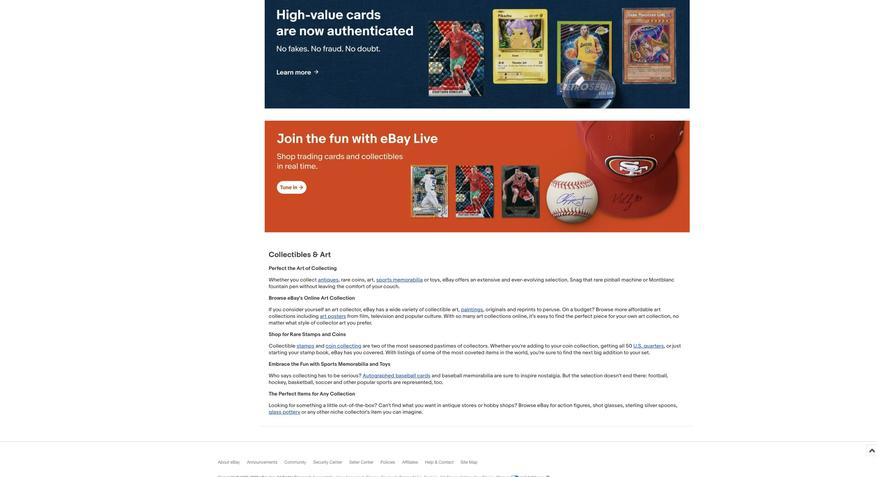 Task type: locate. For each thing, give the bounding box(es) containing it.
collector's
[[345, 410, 370, 416]]

a left wide at the bottom of the page
[[386, 307, 388, 314]]

0 vertical spatial art
[[320, 251, 331, 260]]

addition
[[603, 350, 623, 357]]

0 vertical spatial with
[[444, 314, 455, 320]]

embrace
[[269, 362, 290, 368]]

you left the prefer.
[[347, 320, 356, 327]]

whether left world,
[[490, 343, 510, 350]]

0 horizontal spatial popular
[[357, 380, 375, 386]]

1 horizontal spatial you're
[[530, 350, 545, 357]]

your inside from film, television and popular culture. with so many art collections online, it's easy to find the perfect piece for your own art collection, no matter what style of collector art you prefer.
[[616, 314, 626, 320]]

0 horizontal spatial other
[[317, 410, 329, 416]]

0 vertical spatial browse
[[269, 295, 286, 302]]

wide
[[390, 307, 401, 314]]

looking
[[269, 403, 288, 410]]

, left just
[[664, 343, 665, 350]]

the perfect items for any collection
[[269, 391, 355, 398]]

1 vertical spatial sports
[[377, 380, 392, 386]]

who says collecting has to be serious? autographed baseball cards
[[269, 373, 431, 380]]

center inside security center link
[[330, 461, 342, 466]]

and left reprints
[[507, 307, 516, 314]]

0 horizontal spatial &
[[313, 251, 318, 260]]

other right any
[[317, 410, 329, 416]]

for left "rare"
[[282, 332, 289, 338]]

collectibles & art
[[269, 251, 331, 260]]

& inside main content
[[313, 251, 318, 260]]

stamp
[[300, 350, 315, 357]]

1 horizontal spatial an
[[471, 277, 476, 284]]

sterling
[[626, 403, 644, 410]]

2 horizontal spatial has
[[376, 307, 384, 314]]

1 horizontal spatial art,
[[452, 307, 460, 314]]

and inside 'or toys, ebay offers an extensive and ever-evolving selection. snag that rare pinball machine or montblanc fountain pen without leaving the comfort of your couch.'
[[502, 277, 510, 284]]

0 vertical spatial none text field
[[265, 0, 690, 109]]

or right machine
[[643, 277, 648, 284]]

rare right that on the right bottom of the page
[[594, 277, 603, 284]]

1 horizontal spatial collections
[[484, 314, 511, 320]]

you're left adding
[[512, 343, 526, 350]]

0 horizontal spatial center
[[330, 461, 342, 466]]

and left ever- at the bottom
[[502, 277, 510, 284]]

most left seasoned
[[396, 343, 408, 350]]

or inside , or just starting your stamp book, ebay has you covered. with listings of some of the most coveted items in the world, you're sure to find the next big addition to your set.
[[667, 343, 671, 350]]

1 horizontal spatial collecting
[[337, 343, 362, 350]]

1 collections from the left
[[269, 314, 296, 320]]

of right coins,
[[366, 284, 371, 290]]

without
[[300, 284, 317, 290]]

0 vertical spatial &
[[313, 251, 318, 260]]

of right style
[[311, 320, 315, 327]]

0 horizontal spatial rare
[[341, 277, 351, 284]]

can't
[[379, 403, 391, 410]]

None text field
[[265, 0, 690, 109], [265, 121, 690, 233]]

machine
[[622, 277, 642, 284]]

popular inside and baseball memorabilia are sure to inspire nostalgia. but the selection doesn't end there: football, hockey, basketball, soccer and other popular sports are represented, too.
[[357, 380, 375, 386]]

map
[[469, 461, 478, 466]]

has left wide at the bottom of the page
[[376, 307, 384, 314]]

what inside looking for something a little out-of-the-box? can't find what you want in antique stores or hobby shops? browse ebay for action figures, shot glasses, sterling silver spoons, glass pottery or any other niche collector's item you can imagine.
[[403, 403, 414, 410]]

, or just starting your stamp book, ebay has you covered. with listings of some of the most coveted items in the world, you're sure to find the next big addition to your set.
[[269, 343, 681, 357]]

1 vertical spatial memorabilia
[[463, 373, 493, 380]]

sure left inspire
[[503, 373, 514, 380]]

0 horizontal spatial whether
[[269, 277, 289, 284]]

sure inside , or just starting your stamp book, ebay has you covered. with listings of some of the most coveted items in the world, you're sure to find the next big addition to your set.
[[546, 350, 556, 357]]

style
[[298, 320, 310, 327]]

you're inside , or just starting your stamp book, ebay has you covered. with listings of some of the most coveted items in the world, you're sure to find the next big addition to your set.
[[530, 350, 545, 357]]

rare left coins,
[[341, 277, 351, 284]]

for left action
[[550, 403, 557, 410]]

1 vertical spatial find
[[563, 350, 572, 357]]

seller center link
[[349, 461, 381, 469]]

quarters
[[644, 343, 664, 350]]

browse right shops?
[[519, 403, 536, 410]]

are down items
[[494, 373, 502, 380]]

1 vertical spatial what
[[403, 403, 414, 410]]

your left stamp
[[289, 350, 299, 357]]

items
[[298, 391, 311, 398]]

& for art
[[313, 251, 318, 260]]

perfect up fountain at the left bottom of page
[[269, 266, 287, 272]]

in right want
[[437, 403, 441, 410]]

0 horizontal spatial baseball
[[396, 373, 416, 380]]

0 vertical spatial collecting
[[337, 343, 362, 350]]

1 vertical spatial collecting
[[293, 373, 317, 380]]

& right help
[[435, 461, 438, 466]]

you left collect
[[290, 277, 299, 284]]

autographed
[[363, 373, 394, 380]]

1 horizontal spatial &
[[435, 461, 438, 466]]

1 horizontal spatial rare
[[594, 277, 603, 284]]

the inside and baseball memorabilia are sure to inspire nostalgia. but the selection doesn't end there: football, hockey, basketball, soccer and other popular sports are represented, too.
[[572, 373, 580, 380]]

baseball right cards
[[442, 373, 462, 380]]

says
[[281, 373, 292, 380]]

1 horizontal spatial center
[[361, 461, 374, 466]]

what up "rare"
[[286, 320, 297, 327]]

more
[[615, 307, 627, 314]]

1 vertical spatial browse
[[596, 307, 614, 314]]

from
[[347, 314, 358, 320]]

& for contact
[[435, 461, 438, 466]]

ever-
[[512, 277, 524, 284]]

high-value cards are now authenticated. learn more here. image
[[265, 0, 690, 109]]

1 horizontal spatial coin
[[563, 343, 573, 350]]

the left perfect
[[566, 314, 574, 320]]

the down collectibles
[[288, 266, 296, 272]]

an inside 'or toys, ebay offers an extensive and ever-evolving selection. snag that rare pinball machine or montblanc fountain pen without leaving the comfort of your couch.'
[[471, 277, 476, 284]]

2 center from the left
[[361, 461, 374, 466]]

0 horizontal spatial an
[[325, 307, 331, 314]]

0 horizontal spatial collection,
[[574, 343, 600, 350]]

big
[[594, 350, 602, 357]]

site
[[461, 461, 468, 466]]

and right television
[[395, 314, 404, 320]]

an for yourself
[[325, 307, 331, 314]]

has down sports
[[318, 373, 327, 380]]

of inside 'or toys, ebay offers an extensive and ever-evolving selection. snag that rare pinball machine or montblanc fountain pen without leaving the comfort of your couch.'
[[366, 284, 371, 290]]

film,
[[360, 314, 370, 320]]

has for you
[[344, 350, 352, 357]]

1 vertical spatial other
[[317, 410, 329, 416]]

an right offers
[[471, 277, 476, 284]]

with
[[310, 362, 320, 368]]

of right 'two'
[[381, 343, 386, 350]]

1 vertical spatial sure
[[503, 373, 514, 380]]

you're right world,
[[530, 350, 545, 357]]

what right can
[[403, 403, 414, 410]]

0 horizontal spatial what
[[286, 320, 297, 327]]

0 vertical spatial what
[[286, 320, 297, 327]]

art, right coins,
[[367, 277, 375, 284]]

in
[[500, 350, 504, 357], [437, 403, 441, 410]]

center
[[330, 461, 342, 466], [361, 461, 374, 466]]

0 vertical spatial has
[[376, 307, 384, 314]]

0 horizontal spatial art,
[[367, 277, 375, 284]]

0 vertical spatial popular
[[405, 314, 423, 320]]

none text field the 'high-value cards are now authenticated. learn more here.'
[[265, 0, 690, 109]]

1 horizontal spatial popular
[[405, 314, 423, 320]]

leaving
[[318, 284, 336, 290]]

book,
[[316, 350, 330, 357]]

doesn't
[[604, 373, 622, 380]]

u.s. quarters link
[[634, 343, 664, 350]]

, for some
[[664, 343, 665, 350]]

collection up the out-
[[330, 391, 355, 398]]

2 horizontal spatial a
[[570, 307, 573, 314]]

your left set.
[[630, 350, 640, 357]]

to
[[537, 307, 542, 314], [549, 314, 554, 320], [545, 343, 550, 350], [557, 350, 562, 357], [624, 350, 629, 357], [328, 373, 333, 380], [515, 373, 520, 380]]

1 horizontal spatial ,
[[483, 307, 485, 314]]

other inside looking for something a little out-of-the-box? can't find what you want in antique stores or hobby shops? browse ebay for action figures, shot glasses, sterling silver spoons, glass pottery or any other niche collector's item you can imagine.
[[317, 410, 329, 416]]

2 coin from the left
[[563, 343, 573, 350]]

2 baseball from the left
[[442, 373, 462, 380]]

1 horizontal spatial memorabilia
[[463, 373, 493, 380]]

1 vertical spatial popular
[[357, 380, 375, 386]]

and baseball memorabilia are sure to inspire nostalgia. but the selection doesn't end there: football, hockey, basketball, soccer and other popular sports are represented, too.
[[269, 373, 668, 386]]

collecting down coins on the left bottom of the page
[[337, 343, 362, 350]]

pen
[[289, 284, 298, 290]]

ebay right about
[[230, 461, 240, 466]]

0 vertical spatial other
[[344, 380, 356, 386]]

none text field ebay live image
[[265, 121, 690, 233]]

1 vertical spatial &
[[435, 461, 438, 466]]

1 horizontal spatial has
[[344, 350, 352, 357]]

0 vertical spatial ,
[[339, 277, 340, 284]]

stores
[[462, 403, 477, 410]]

the right but
[[572, 373, 580, 380]]

other right be
[[344, 380, 356, 386]]

on
[[562, 307, 569, 314]]

1 horizontal spatial most
[[451, 350, 464, 357]]

0 horizontal spatial coin
[[326, 343, 336, 350]]

, originals and reprints to peruse. on a budget? browse more affordable art collections including
[[269, 307, 661, 320]]

selection
[[581, 373, 603, 380]]

2 vertical spatial has
[[318, 373, 327, 380]]

and right soccer
[[333, 380, 342, 386]]

perfect right the
[[279, 391, 296, 398]]

memorabilia
[[338, 362, 368, 368]]

browse left more
[[596, 307, 614, 314]]

in right items
[[500, 350, 504, 357]]

seasoned
[[410, 343, 433, 350]]

perfect the art of collecting
[[269, 266, 337, 272]]

the inside from film, television and popular culture. with so many art collections online, it's easy to find the perfect piece for your own art collection, no matter what style of collector art you prefer.
[[566, 314, 574, 320]]

the inside 'or toys, ebay offers an extensive and ever-evolving selection. snag that rare pinball machine or montblanc fountain pen without leaving the comfort of your couch.'
[[337, 284, 345, 290]]

in inside looking for something a little out-of-the-box? can't find what you want in antique stores or hobby shops? browse ebay for action figures, shot glasses, sterling silver spoons, glass pottery or any other niche collector's item you can imagine.
[[437, 403, 441, 410]]

browse down fountain at the left bottom of page
[[269, 295, 286, 302]]

ebay live image image
[[265, 121, 690, 233]]

popular
[[405, 314, 423, 320], [357, 380, 375, 386]]

1 horizontal spatial browse
[[519, 403, 536, 410]]

easy
[[537, 314, 548, 320]]

out-
[[339, 403, 349, 410]]

stamps
[[297, 343, 315, 350]]

1 horizontal spatial collection,
[[646, 314, 672, 320]]

for right looking
[[289, 403, 295, 410]]

from film, television and popular culture. with so many art collections online, it's easy to find the perfect piece for your own art collection, no matter what style of collector art you prefer.
[[269, 314, 679, 327]]

paintings link
[[461, 307, 483, 314]]

art up coins on the left bottom of the page
[[339, 320, 346, 327]]

art up collector
[[332, 307, 338, 314]]

coins
[[332, 332, 346, 338]]

collectors.
[[463, 343, 489, 350]]

are left 'two'
[[363, 343, 370, 350]]

0 horizontal spatial are
[[363, 343, 370, 350]]

art down collectibles & art
[[297, 266, 304, 272]]

the right 'two'
[[387, 343, 395, 350]]

find inside looking for something a little out-of-the-box? can't find what you want in antique stores or hobby shops? browse ebay for action figures, shot glasses, sterling silver spoons, glass pottery or any other niche collector's item you can imagine.
[[392, 403, 401, 410]]

art up collecting
[[320, 251, 331, 260]]

toys,
[[430, 277, 441, 284]]

0 vertical spatial memorabilia
[[393, 277, 423, 284]]

center right security
[[330, 461, 342, 466]]

ebay left action
[[537, 403, 549, 410]]

0 vertical spatial art,
[[367, 277, 375, 284]]

1 vertical spatial an
[[325, 307, 331, 314]]

2 collections from the left
[[484, 314, 511, 320]]

fun
[[300, 362, 309, 368]]

collection, left getting
[[574, 343, 600, 350]]

of right variety at bottom
[[419, 307, 424, 314]]

0 horizontal spatial most
[[396, 343, 408, 350]]

sports inside and baseball memorabilia are sure to inspire nostalgia. but the selection doesn't end there: football, hockey, basketball, soccer and other popular sports are represented, too.
[[377, 380, 392, 386]]

2 horizontal spatial browse
[[596, 307, 614, 314]]

2 horizontal spatial ,
[[664, 343, 665, 350]]

1 horizontal spatial in
[[500, 350, 504, 357]]

offers
[[455, 277, 469, 284]]

0 vertical spatial in
[[500, 350, 504, 357]]

1 baseball from the left
[[396, 373, 416, 380]]

be
[[334, 373, 340, 380]]

0 horizontal spatial collections
[[269, 314, 296, 320]]

0 vertical spatial find
[[555, 314, 565, 320]]

just
[[672, 343, 681, 350]]

the
[[288, 266, 296, 272], [337, 284, 345, 290], [566, 314, 574, 320], [387, 343, 395, 350], [442, 350, 450, 357], [506, 350, 513, 357], [574, 350, 581, 357], [291, 362, 299, 368], [572, 373, 580, 380]]

art for &
[[320, 251, 331, 260]]

antique
[[443, 403, 461, 410]]

you left want
[[415, 403, 424, 410]]

find right can't
[[392, 403, 401, 410]]

budget?
[[574, 307, 595, 314]]

baseball inside and baseball memorabilia are sure to inspire nostalgia. but the selection doesn't end there: football, hockey, basketball, soccer and other popular sports are represented, too.
[[442, 373, 462, 380]]

0 vertical spatial sure
[[546, 350, 556, 357]]

art
[[320, 251, 331, 260], [297, 266, 304, 272], [321, 295, 329, 302]]

perfect
[[269, 266, 287, 272], [279, 391, 296, 398]]

a left the 'little'
[[323, 403, 326, 410]]

0 horizontal spatial a
[[323, 403, 326, 410]]

most
[[396, 343, 408, 350], [451, 350, 464, 357]]

of
[[306, 266, 310, 272], [366, 284, 371, 290], [419, 307, 424, 314], [311, 320, 315, 327], [381, 343, 386, 350], [458, 343, 462, 350], [416, 350, 421, 357], [437, 350, 441, 357]]

box?
[[365, 403, 377, 410]]

0 horizontal spatial you're
[[512, 343, 526, 350]]

0 horizontal spatial memorabilia
[[393, 277, 423, 284]]

ebay inside looking for something a little out-of-the-box? can't find what you want in antique stores or hobby shops? browse ebay for action figures, shot glasses, sterling silver spoons, glass pottery or any other niche collector's item you can imagine.
[[537, 403, 549, 410]]

for left any
[[312, 391, 319, 398]]

find right easy
[[555, 314, 565, 320]]

there:
[[633, 373, 647, 380]]

1 horizontal spatial other
[[344, 380, 356, 386]]

1 vertical spatial collection
[[330, 391, 355, 398]]

all
[[619, 343, 625, 350]]

you inside , or just starting your stamp book, ebay has you covered. with listings of some of the most coveted items in the world, you're sure to find the next big addition to your set.
[[353, 350, 362, 357]]

with up the toys
[[386, 350, 396, 357]]

for inside from film, television and popular culture. with so many art collections online, it's easy to find the perfect piece for your own art collection, no matter what style of collector art you prefer.
[[609, 314, 615, 320]]

sure inside and baseball memorabilia are sure to inspire nostalgia. but the selection doesn't end there: football, hockey, basketball, soccer and other popular sports are represented, too.
[[503, 373, 514, 380]]

sure right adding
[[546, 350, 556, 357]]

collecting down fun
[[293, 373, 317, 380]]

some
[[422, 350, 435, 357]]

prefer.
[[357, 320, 372, 327]]

2 vertical spatial ,
[[664, 343, 665, 350]]

coin down coins on the left bottom of the page
[[326, 343, 336, 350]]

1 none text field from the top
[[265, 0, 690, 109]]

art down leaving
[[321, 295, 329, 302]]

1 horizontal spatial what
[[403, 403, 414, 410]]

1 vertical spatial none text field
[[265, 121, 690, 233]]

coin left next
[[563, 343, 573, 350]]

2 none text field from the top
[[265, 121, 690, 233]]

1 vertical spatial collection,
[[574, 343, 600, 350]]

0 horizontal spatial sure
[[503, 373, 514, 380]]

, right leaving
[[339, 277, 340, 284]]

collectibles & art main content
[[178, 0, 700, 434]]

art, left many at the bottom
[[452, 307, 460, 314]]

you
[[290, 277, 299, 284], [273, 307, 282, 314], [347, 320, 356, 327], [353, 350, 362, 357], [415, 403, 424, 410], [383, 410, 392, 416]]

collections left online,
[[484, 314, 511, 320]]

memorabilia down coveted
[[463, 373, 493, 380]]

2 vertical spatial find
[[392, 403, 401, 410]]

an up collector
[[325, 307, 331, 314]]

whether left pen
[[269, 277, 289, 284]]

help
[[425, 461, 434, 466]]

1 vertical spatial ,
[[483, 307, 485, 314]]

you up memorabilia
[[353, 350, 362, 357]]

your
[[372, 284, 382, 290], [616, 314, 626, 320], [551, 343, 561, 350], [289, 350, 299, 357], [630, 350, 640, 357]]

0 vertical spatial collection,
[[646, 314, 672, 320]]

0 vertical spatial an
[[471, 277, 476, 284]]

sports right coins,
[[376, 277, 392, 284]]

1 vertical spatial has
[[344, 350, 352, 357]]

1 center from the left
[[330, 461, 342, 466]]

collections up shop
[[269, 314, 296, 320]]

the right leaving
[[337, 284, 345, 290]]

1 rare from the left
[[341, 277, 351, 284]]

for right piece at the right bottom of the page
[[609, 314, 615, 320]]

, left originals
[[483, 307, 485, 314]]

your left own
[[616, 314, 626, 320]]

extensive
[[477, 277, 500, 284]]

1 coin from the left
[[326, 343, 336, 350]]

world,
[[515, 350, 529, 357]]

1 horizontal spatial with
[[444, 314, 455, 320]]

1 horizontal spatial baseball
[[442, 373, 462, 380]]

a right on
[[570, 307, 573, 314]]

with left so
[[444, 314, 455, 320]]

0 horizontal spatial has
[[318, 373, 327, 380]]

, inside , originals and reprints to peruse. on a budget? browse more affordable art collections including
[[483, 307, 485, 314]]

center for security center
[[330, 461, 342, 466]]

has inside , or just starting your stamp book, ebay has you covered. with listings of some of the most coveted items in the world, you're sure to find the next big addition to your set.
[[344, 350, 352, 357]]

collection, inside from film, television and popular culture. with so many art collections online, it's easy to find the perfect piece for your own art collection, no matter what style of collector art you prefer.
[[646, 314, 672, 320]]

collector,
[[340, 307, 362, 314]]

rare inside 'or toys, ebay offers an extensive and ever-evolving selection. snag that rare pinball machine or montblanc fountain pen without leaving the comfort of your couch.'
[[594, 277, 603, 284]]

has for a
[[376, 307, 384, 314]]

the left next
[[574, 350, 581, 357]]

collection, left no on the bottom of the page
[[646, 314, 672, 320]]

1 vertical spatial in
[[437, 403, 441, 410]]

0 horizontal spatial in
[[437, 403, 441, 410]]

collections inside , originals and reprints to peruse. on a budget? browse more affordable art collections including
[[269, 314, 296, 320]]

find left next
[[563, 350, 572, 357]]

popular down memorabilia
[[357, 380, 375, 386]]

1 vertical spatial art
[[297, 266, 304, 272]]

2 rare from the left
[[594, 277, 603, 284]]

security
[[313, 461, 329, 466]]

center inside seller center link
[[361, 461, 374, 466]]

policies link
[[381, 461, 402, 469]]

or toys, ebay offers an extensive and ever-evolving selection. snag that rare pinball machine or montblanc fountain pen without leaving the comfort of your couch.
[[269, 277, 675, 290]]

culture.
[[425, 314, 443, 320]]

1 vertical spatial art,
[[452, 307, 460, 314]]

hobby
[[484, 403, 499, 410]]

, inside , or just starting your stamp book, ebay has you covered. with listings of some of the most coveted items in the world, you're sure to find the next big addition to your set.
[[664, 343, 665, 350]]

2 vertical spatial browse
[[519, 403, 536, 410]]

1 vertical spatial whether
[[490, 343, 510, 350]]

affiliates
[[402, 461, 418, 466]]

if you consider yourself an art collector, ebay has a wide variety of collectible art, paintings
[[269, 307, 483, 314]]

your inside 'or toys, ebay offers an extensive and ever-evolving selection. snag that rare pinball machine or montblanc fountain pen without leaving the comfort of your couch.'
[[372, 284, 382, 290]]



Task type: describe. For each thing, give the bounding box(es) containing it.
collector
[[317, 320, 338, 327]]

couch.
[[384, 284, 400, 290]]

embrace the fun with sports memorabilia and toys
[[269, 362, 391, 368]]

art for the
[[297, 266, 304, 272]]

1 horizontal spatial a
[[386, 307, 388, 314]]

art inside , originals and reprints to peruse. on a budget? browse more affordable art collections including
[[654, 307, 661, 314]]

autographed baseball cards link
[[363, 373, 431, 380]]

if
[[269, 307, 272, 314]]

niche
[[330, 410, 344, 416]]

browse inside , originals and reprints to peruse. on a budget? browse more affordable art collections including
[[596, 307, 614, 314]]

of inside from film, television and popular culture. with so many art collections online, it's easy to find the perfect piece for your own art collection, no matter what style of collector art you prefer.
[[311, 320, 315, 327]]

popular inside from film, television and popular culture. with so many art collections online, it's easy to find the perfect piece for your own art collection, no matter what style of collector art you prefer.
[[405, 314, 423, 320]]

center for seller center
[[361, 461, 374, 466]]

0 vertical spatial sports
[[376, 277, 392, 284]]

peruse.
[[543, 307, 561, 314]]

whether you collect antiques , rare coins, art, sports memorabilia
[[269, 277, 423, 284]]

pottery
[[283, 410, 300, 416]]

ebay inside , or just starting your stamp book, ebay has you covered. with listings of some of the most coveted items in the world, you're sure to find the next big addition to your set.
[[331, 350, 343, 357]]

announcements link
[[247, 461, 285, 469]]

and inside from film, television and popular culture. with so many art collections online, it's easy to find the perfect piece for your own art collection, no matter what style of collector art you prefer.
[[395, 314, 404, 320]]

pinball
[[604, 277, 620, 284]]

of right "some"
[[437, 350, 441, 357]]

of-
[[349, 403, 355, 410]]

next
[[583, 350, 593, 357]]

shop for rare stamps and coins
[[269, 332, 346, 338]]

reprints
[[517, 307, 536, 314]]

shops?
[[500, 403, 517, 410]]

about ebay
[[218, 461, 240, 466]]

perfect
[[575, 314, 593, 320]]

listings
[[398, 350, 415, 357]]

so
[[456, 314, 462, 320]]

shot
[[593, 403, 603, 410]]

security center
[[313, 461, 342, 466]]

figures,
[[574, 403, 592, 410]]

with inside from film, television and popular culture. with so many art collections online, it's easy to find the perfect piece for your own art collection, no matter what style of collector art you prefer.
[[444, 314, 455, 320]]

coin collecting link
[[326, 343, 362, 350]]

browse inside looking for something a little out-of-the-box? can't find what you want in antique stores or hobby shops? browse ebay for action figures, shot glasses, sterling silver spoons, glass pottery or any other niche collector's item you can imagine.
[[519, 403, 536, 410]]

that
[[583, 277, 593, 284]]

0 horizontal spatial collecting
[[293, 373, 317, 380]]

no
[[673, 314, 679, 320]]

art right many at the bottom
[[477, 314, 483, 320]]

pastimes
[[434, 343, 456, 350]]

collectibles
[[269, 251, 311, 260]]

in inside , or just starting your stamp book, ebay has you covered. with listings of some of the most coveted items in the world, you're sure to find the next big addition to your set.
[[500, 350, 504, 357]]

originals
[[486, 307, 506, 314]]

and right cards
[[432, 373, 441, 380]]

any
[[307, 410, 316, 416]]

2 horizontal spatial are
[[494, 373, 502, 380]]

you inside from film, television and popular culture. with so many art collections online, it's easy to find the perfect piece for your own art collection, no matter what style of collector art you prefer.
[[347, 320, 356, 327]]

matter
[[269, 320, 284, 327]]

basketball,
[[288, 380, 314, 386]]

and left the toys
[[370, 362, 379, 368]]

serious?
[[341, 373, 362, 380]]

glass
[[269, 410, 282, 416]]

action
[[558, 403, 573, 410]]

two
[[372, 343, 380, 350]]

or left hobby
[[478, 403, 483, 410]]

end
[[623, 373, 632, 380]]

posters
[[328, 314, 346, 320]]

art posters link
[[320, 314, 346, 320]]

or left toys,
[[424, 277, 429, 284]]

and inside , originals and reprints to peruse. on a budget? browse more affordable art collections including
[[507, 307, 516, 314]]

something
[[296, 403, 322, 410]]

ebay inside 'or toys, ebay offers an extensive and ever-evolving selection. snag that rare pinball machine or montblanc fountain pen without leaving the comfort of your couch.'
[[443, 277, 454, 284]]

items
[[486, 350, 499, 357]]

stamps
[[302, 332, 321, 338]]

art posters
[[320, 314, 346, 320]]

ebay up the prefer.
[[363, 307, 375, 314]]

find inside , or just starting your stamp book, ebay has you covered. with listings of some of the most coveted items in the world, you're sure to find the next big addition to your set.
[[563, 350, 572, 357]]

a inside , originals and reprints to peruse. on a budget? browse more affordable art collections including
[[570, 307, 573, 314]]

1 horizontal spatial whether
[[490, 343, 510, 350]]

can
[[393, 410, 401, 416]]

0 vertical spatial whether
[[269, 277, 289, 284]]

collectible
[[269, 343, 296, 350]]

or left any
[[301, 410, 306, 416]]

spoons,
[[658, 403, 678, 410]]

to inside from film, television and popular culture. with so many art collections online, it's easy to find the perfect piece for your own art collection, no matter what style of collector art you prefer.
[[549, 314, 554, 320]]

an for offers
[[471, 277, 476, 284]]

set.
[[642, 350, 650, 357]]

collections inside from film, television and popular culture. with so many art collections online, it's easy to find the perfect piece for your own art collection, no matter what style of collector art you prefer.
[[484, 314, 511, 320]]

site map
[[461, 461, 478, 466]]

coveted
[[465, 350, 485, 357]]

antiques
[[318, 277, 339, 284]]

collect
[[300, 277, 317, 284]]

starting
[[269, 350, 287, 357]]

cards
[[417, 373, 431, 380]]

your right adding
[[551, 343, 561, 350]]

item
[[371, 410, 382, 416]]

glasses,
[[605, 403, 624, 410]]

of left "some"
[[416, 350, 421, 357]]

0 horizontal spatial ,
[[339, 277, 340, 284]]

a inside looking for something a little out-of-the-box? can't find what you want in antique stores or hobby shops? browse ebay for action figures, shot glasses, sterling silver spoons, glass pottery or any other niche collector's item you can imagine.
[[323, 403, 326, 410]]

online
[[304, 295, 320, 302]]

the right "some"
[[442, 350, 450, 357]]

and down collector
[[322, 332, 331, 338]]

1 vertical spatial perfect
[[279, 391, 296, 398]]

to inside and baseball memorabilia are sure to inspire nostalgia. but the selection doesn't end there: football, hockey, basketball, soccer and other popular sports are represented, too.
[[515, 373, 520, 380]]

glass pottery link
[[269, 410, 300, 416]]

it's
[[529, 314, 536, 320]]

what inside from film, television and popular culture. with so many art collections online, it's easy to find the perfect piece for your own art collection, no matter what style of collector art you prefer.
[[286, 320, 297, 327]]

selection.
[[545, 277, 569, 284]]

most inside , or just starting your stamp book, ebay has you covered. with listings of some of the most coveted items in the world, you're sure to find the next big addition to your set.
[[451, 350, 464, 357]]

imagine.
[[403, 410, 423, 416]]

sports memorabilia link
[[376, 277, 423, 284]]

paintings
[[461, 307, 483, 314]]

too.
[[434, 380, 443, 386]]

collectible
[[425, 307, 451, 314]]

you left can
[[383, 410, 392, 416]]

0 vertical spatial collection
[[330, 295, 355, 302]]

sports
[[321, 362, 337, 368]]

to inside , originals and reprints to peruse. on a budget? browse more affordable art collections including
[[537, 307, 542, 314]]

about
[[218, 461, 229, 466]]

memorabilia inside and baseball memorabilia are sure to inspire nostalgia. but the selection doesn't end there: football, hockey, basketball, soccer and other popular sports are represented, too.
[[463, 373, 493, 380]]

find inside from film, television and popular culture. with so many art collections online, it's easy to find the perfect piece for your own art collection, no matter what style of collector art you prefer.
[[555, 314, 565, 320]]

hockey,
[[269, 380, 287, 386]]

0 vertical spatial perfect
[[269, 266, 287, 272]]

who
[[269, 373, 280, 380]]

site map link
[[461, 461, 485, 469]]

1 horizontal spatial are
[[393, 380, 401, 386]]

looking for something a little out-of-the-box? can't find what you want in antique stores or hobby shops? browse ebay for action figures, shot glasses, sterling silver spoons, glass pottery or any other niche collector's item you can imagine.
[[269, 403, 678, 416]]

2 vertical spatial art
[[321, 295, 329, 302]]

0 horizontal spatial browse
[[269, 295, 286, 302]]

you right if
[[273, 307, 282, 314]]

art left posters
[[320, 314, 327, 320]]

the left world,
[[506, 350, 513, 357]]

announcements
[[247, 461, 278, 466]]

art right own
[[639, 314, 645, 320]]

with inside , or just starting your stamp book, ebay has you covered. with listings of some of the most coveted items in the world, you're sure to find the next big addition to your set.
[[386, 350, 396, 357]]

other inside and baseball memorabilia are sure to inspire nostalgia. but the selection doesn't end there: football, hockey, basketball, soccer and other popular sports are represented, too.
[[344, 380, 356, 386]]

of right 'pastimes'
[[458, 343, 462, 350]]

, for including
[[483, 307, 485, 314]]

any
[[320, 391, 329, 398]]

and right stamp
[[316, 343, 325, 350]]

the left fun
[[291, 362, 299, 368]]

covered.
[[363, 350, 384, 357]]

policies
[[381, 461, 395, 466]]

of up collect
[[306, 266, 310, 272]]

toys
[[380, 362, 391, 368]]

ebay's
[[288, 295, 303, 302]]



Task type: vqa. For each thing, say whether or not it's contained in the screenshot.
**
no



